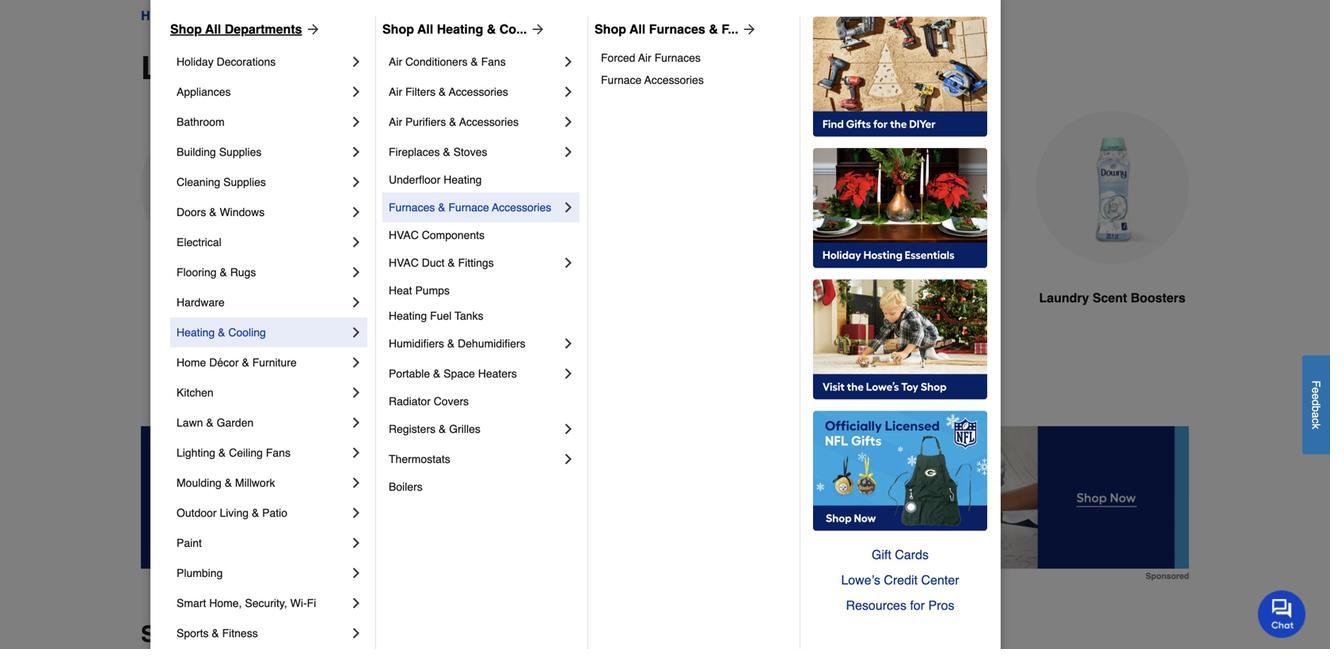 Task type: locate. For each thing, give the bounding box(es) containing it.
air left filters
[[389, 86, 402, 98]]

radiator
[[389, 395, 431, 408]]

furnace down forced
[[601, 74, 642, 86]]

plumbing
[[177, 567, 223, 580]]

& up the air filters & accessories link
[[471, 55, 478, 68]]

holiday hosting essentials. image
[[813, 148, 988, 269]]

cleaning supplies link up decorations
[[190, 6, 300, 25]]

chevron right image for humidifiers & dehumidifiers
[[561, 336, 577, 352]]

laundry detergent
[[161, 291, 274, 305]]

for
[[910, 598, 925, 613]]

1 fabric from the left
[[347, 291, 385, 305]]

home décor & furniture link
[[177, 348, 349, 378]]

1 vertical spatial cleaning
[[177, 176, 220, 189]]

air purifiers & accessories link
[[389, 107, 561, 137]]

1 horizontal spatial fabric
[[879, 291, 917, 305]]

fabric left fresheners
[[879, 291, 917, 305]]

laundry right departments on the left of page
[[314, 8, 360, 23]]

2 horizontal spatial arrow right image
[[739, 21, 758, 37]]

fitness
[[222, 627, 258, 640]]

chevron right image for plumbing
[[349, 566, 364, 581]]

furnaces up furnace accessories link at the top of page
[[655, 51, 701, 64]]

chevron right image for hvac duct & fittings
[[561, 255, 577, 271]]

outdoor living & patio link
[[177, 498, 349, 528]]

d
[[1310, 400, 1323, 406]]

1 vertical spatial home
[[177, 356, 206, 369]]

laundry down shop all departments
[[141, 50, 266, 86]]

find gifts for the diyer. image
[[813, 17, 988, 137]]

arrow right image up forced air furnaces link
[[739, 21, 758, 37]]

heating & cooling link
[[177, 318, 349, 348]]

hvac up hvac duct & fittings
[[389, 229, 419, 242]]

furnaces for all
[[649, 22, 706, 36]]

chevron right image
[[561, 54, 577, 70], [349, 114, 364, 130], [561, 114, 577, 130], [349, 204, 364, 220], [561, 255, 577, 271], [349, 295, 364, 310], [349, 325, 364, 341], [561, 336, 577, 352], [349, 355, 364, 371], [561, 421, 577, 437], [349, 475, 364, 491], [349, 505, 364, 521], [349, 596, 364, 611]]

furnace inside 'link'
[[449, 201, 489, 214]]

chevron right image for building supplies
[[349, 144, 364, 160]]

2 vertical spatial furnaces
[[389, 201, 435, 214]]

shop inside 'link'
[[170, 22, 202, 36]]

registers & grilles link
[[389, 414, 561, 444]]

1 horizontal spatial shop
[[383, 22, 414, 36]]

underfloor heating link
[[389, 167, 577, 192]]

1 vertical spatial furnaces
[[655, 51, 701, 64]]

2 arrow right image from the left
[[527, 21, 546, 37]]

forced air furnaces
[[601, 51, 701, 64]]

1 shop from the left
[[170, 22, 202, 36]]

fabric left heat
[[347, 291, 385, 305]]

& left stoves
[[443, 146, 451, 158]]

cleaning for the top cleaning supplies link
[[190, 8, 244, 23]]

0 vertical spatial furnaces
[[649, 22, 706, 36]]

& inside "link"
[[219, 447, 226, 459]]

arrow right image
[[302, 21, 321, 37], [527, 21, 546, 37], [739, 21, 758, 37]]

supplies up windows
[[223, 176, 266, 189]]

air for air filters & accessories
[[389, 86, 402, 98]]

chevron right image for paint
[[349, 535, 364, 551]]

accessories inside air purifiers & accessories 'link'
[[459, 116, 519, 128]]

1 arrow right image from the left
[[302, 21, 321, 37]]

doors & windows link
[[177, 197, 349, 227]]

fabric for fabric softeners
[[347, 291, 385, 305]]

heating down softeners
[[389, 310, 427, 322]]

arrow right image inside shop all furnaces & f... link
[[739, 21, 758, 37]]

shop all departments
[[170, 22, 302, 36]]

& left millwork
[[225, 477, 232, 490]]

living
[[220, 507, 249, 520]]

kitchen link
[[177, 378, 349, 408]]

cleaning supplies
[[190, 8, 300, 23], [177, 176, 266, 189]]

laundry scent boosters link
[[1036, 111, 1190, 346]]

cleaning down building
[[177, 176, 220, 189]]

& right doors on the left top of the page
[[209, 206, 217, 219]]

2 shop from the left
[[383, 22, 414, 36]]

plumbing link
[[177, 558, 349, 589]]

& left ceiling
[[219, 447, 226, 459]]

1 horizontal spatial arrow right image
[[527, 21, 546, 37]]

1 horizontal spatial fans
[[481, 55, 506, 68]]

shop for shop all departments
[[170, 22, 202, 36]]

1 vertical spatial cleaning supplies link
[[177, 167, 349, 197]]

chevron right image for thermostats
[[561, 451, 577, 467]]

shop
[[170, 22, 202, 36], [383, 22, 414, 36], [595, 22, 627, 36]]

furnaces up forced air furnaces link
[[649, 22, 706, 36]]

air for air conditioners & fans
[[389, 55, 402, 68]]

fabric fresheners link
[[857, 111, 1011, 346]]

radiator covers link
[[389, 389, 577, 414]]

furnaces & furnace accessories
[[389, 201, 552, 214]]

rugs
[[230, 266, 256, 279]]

wi-
[[290, 597, 307, 610]]

patio
[[262, 507, 288, 520]]

fireplaces & stoves
[[389, 146, 488, 158]]

humidifiers & dehumidifiers
[[389, 337, 526, 350]]

& right "duct"
[[448, 257, 455, 269]]

& right lawn
[[206, 417, 214, 429]]

air filters & accessories
[[389, 86, 508, 98]]

fans right ceiling
[[266, 447, 291, 459]]

laundry stain removers link
[[499, 111, 653, 346]]

lighting & ceiling fans link
[[177, 438, 349, 468]]

fabric fresheners
[[879, 291, 989, 305]]

chevron right image for portable & space heaters
[[561, 366, 577, 382]]

0 horizontal spatial arrow right image
[[302, 21, 321, 37]]

1 all from the left
[[205, 22, 221, 36]]

0 horizontal spatial shop
[[170, 22, 202, 36]]

furnace up hvac components link
[[449, 201, 489, 214]]

cleaning for bottommost cleaning supplies link
[[177, 176, 220, 189]]

all up holiday decorations
[[205, 22, 221, 36]]

air left "purifiers"
[[389, 116, 402, 128]]

2 horizontal spatial shop
[[595, 22, 627, 36]]

washing machine cleaners
[[702, 291, 808, 324]]

home
[[141, 8, 176, 23], [177, 356, 206, 369]]

& down fuel
[[447, 337, 455, 350]]

laundry supplies link
[[314, 6, 412, 25]]

b
[[1310, 406, 1323, 412]]

cleaning up holiday decorations
[[190, 8, 244, 23]]

supplies down bathroom link
[[219, 146, 262, 158]]

chevron right image for air purifiers & accessories
[[561, 114, 577, 130]]

0 vertical spatial hvac
[[389, 229, 419, 242]]

chevron right image for sports & fitness
[[349, 626, 364, 642]]

hvac up heat
[[389, 257, 419, 269]]

heating up furnaces & furnace accessories
[[444, 173, 482, 186]]

1 vertical spatial hvac
[[389, 257, 419, 269]]

laundry supplies
[[314, 8, 412, 23], [141, 50, 407, 86]]

accessories inside the air filters & accessories link
[[449, 86, 508, 98]]

1 horizontal spatial all
[[418, 22, 434, 36]]

fabric
[[347, 291, 385, 305], [879, 291, 917, 305]]

all inside 'link'
[[205, 22, 221, 36]]

by
[[203, 622, 228, 648]]

shop up forced
[[595, 22, 627, 36]]

dehumidifiers
[[458, 337, 526, 350]]

supplies for laundry supplies link
[[363, 8, 412, 23]]

& right filters
[[439, 86, 446, 98]]

fans up the air filters & accessories link
[[481, 55, 506, 68]]

chevron right image for hardware
[[349, 295, 364, 310]]

all up conditioners
[[418, 22, 434, 36]]

furnaces down underfloor on the left top of the page
[[389, 201, 435, 214]]

orange box of tide washing machine cleaner. image
[[678, 111, 832, 264]]

air inside 'link'
[[389, 116, 402, 128]]

advertisement region
[[141, 427, 1190, 581]]

cleaning supplies up doors & windows
[[177, 176, 266, 189]]

home for home
[[141, 8, 176, 23]]

heating down hardware
[[177, 326, 215, 339]]

arrow right image inside shop all heating & co... link
[[527, 21, 546, 37]]

resources
[[846, 598, 907, 613]]

fans inside "link"
[[266, 447, 291, 459]]

3 all from the left
[[630, 22, 646, 36]]

appliances link
[[177, 77, 349, 107]]

resources for pros link
[[813, 593, 988, 619]]

green container of gain laundry detergent. image
[[141, 111, 295, 264]]

air conditioners & fans
[[389, 55, 506, 68]]

furnaces inside 'link'
[[389, 201, 435, 214]]

0 vertical spatial furnace
[[601, 74, 642, 86]]

all for departments
[[205, 22, 221, 36]]

2 fabric from the left
[[879, 291, 917, 305]]

cleaning supplies up decorations
[[190, 8, 300, 23]]

credit
[[884, 573, 918, 588]]

air filters & accessories link
[[389, 77, 561, 107]]

3 shop from the left
[[595, 22, 627, 36]]

laundry for bottle of downy laundry scent booster. image
[[1040, 291, 1090, 305]]

blue bottle of downy fabric softener. image
[[320, 111, 474, 264]]

& left co...
[[487, 22, 496, 36]]

& right décor
[[242, 356, 249, 369]]

accessories inside furnaces & furnace accessories 'link'
[[492, 201, 552, 214]]

forced
[[601, 51, 636, 64]]

chevron right image for smart home, security, wi-fi
[[349, 596, 364, 611]]

paint link
[[177, 528, 349, 558]]

boilers link
[[389, 474, 577, 500]]

accessories for furnaces & furnace accessories
[[492, 201, 552, 214]]

tanks
[[455, 310, 484, 322]]

1 horizontal spatial home
[[177, 356, 206, 369]]

accessories down underfloor heating link
[[492, 201, 552, 214]]

& left rugs
[[220, 266, 227, 279]]

arrow right image up holiday decorations link
[[302, 21, 321, 37]]

white bottle of shout stain remover. image
[[499, 111, 653, 265]]

shop all departments link
[[170, 20, 321, 39]]

supplies inside building supplies "link"
[[219, 146, 262, 158]]

furnaces
[[649, 22, 706, 36], [655, 51, 701, 64], [389, 201, 435, 214]]

0 vertical spatial home
[[141, 8, 176, 23]]

gift
[[872, 548, 892, 562]]

1 vertical spatial furnace
[[449, 201, 489, 214]]

chevron right image for fireplaces & stoves
[[561, 144, 577, 160]]

building supplies link
[[177, 137, 349, 167]]

chevron right image for bathroom
[[349, 114, 364, 130]]

shop all heating & co... link
[[383, 20, 546, 39]]

bathroom
[[177, 116, 225, 128]]

all up 'forced air furnaces' on the top
[[630, 22, 646, 36]]

2 horizontal spatial all
[[630, 22, 646, 36]]

0 horizontal spatial fans
[[266, 447, 291, 459]]

chevron right image for doors & windows
[[349, 204, 364, 220]]

portable & space heaters
[[389, 368, 517, 380]]

pros
[[929, 598, 955, 613]]

0 vertical spatial cleaning supplies link
[[190, 6, 300, 25]]

0 horizontal spatial all
[[205, 22, 221, 36]]

chevron right image for electrical
[[349, 234, 364, 250]]

accessories
[[645, 74, 704, 86], [449, 86, 508, 98], [459, 116, 519, 128], [492, 201, 552, 214]]

air left conditioners
[[389, 55, 402, 68]]

arrow right image up air conditioners & fans link
[[527, 21, 546, 37]]

purifiers
[[406, 116, 446, 128]]

hvac duct & fittings
[[389, 257, 494, 269]]

laundry down flooring
[[161, 291, 211, 305]]

laundry detergent link
[[141, 111, 295, 346]]

chevron right image for flooring & rugs
[[349, 265, 364, 280]]

e up 'd'
[[1310, 388, 1323, 394]]

lawn & garden
[[177, 417, 254, 429]]

lighting
[[177, 447, 215, 459]]

chevron right image for home décor & furniture
[[349, 355, 364, 371]]

arrow right image for shop all departments
[[302, 21, 321, 37]]

chevron right image for outdoor living & patio
[[349, 505, 364, 521]]

1 vertical spatial fans
[[266, 447, 291, 459]]

bottle of downy laundry scent booster. image
[[1036, 111, 1190, 264]]

fans for lighting & ceiling fans
[[266, 447, 291, 459]]

chevron right image
[[349, 54, 364, 70], [349, 84, 364, 100], [561, 84, 577, 100], [349, 144, 364, 160], [561, 144, 577, 160], [349, 174, 364, 190], [561, 200, 577, 215], [349, 234, 364, 250], [349, 265, 364, 280], [561, 366, 577, 382], [349, 385, 364, 401], [349, 415, 364, 431], [349, 445, 364, 461], [561, 451, 577, 467], [349, 535, 364, 551], [349, 566, 364, 581], [349, 626, 364, 642]]

supplies inside laundry supplies link
[[363, 8, 412, 23]]

1 horizontal spatial furnace
[[601, 74, 642, 86]]

lowe's credit center link
[[813, 568, 988, 593]]

lowe's credit center
[[842, 573, 960, 588]]

0 vertical spatial fans
[[481, 55, 506, 68]]

2 hvac from the top
[[389, 257, 419, 269]]

furnace accessories link
[[601, 69, 789, 91]]

0 horizontal spatial furnace
[[449, 201, 489, 214]]

2 all from the left
[[418, 22, 434, 36]]

accessories down the air filters & accessories link
[[459, 116, 519, 128]]

supplies up holiday decorations link
[[247, 8, 300, 23]]

0 vertical spatial cleaning supplies
[[190, 8, 300, 23]]

registers
[[389, 423, 436, 436]]

flooring & rugs
[[177, 266, 256, 279]]

e up b
[[1310, 394, 1323, 400]]

shop up conditioners
[[383, 22, 414, 36]]

f e e d b a c k
[[1310, 381, 1323, 429]]

fabric softeners link
[[320, 111, 474, 346]]

supplies up conditioners
[[363, 8, 412, 23]]

boosters
[[1131, 291, 1186, 305]]

arrow right image inside shop all departments 'link'
[[302, 21, 321, 37]]

cleaning supplies link up windows
[[177, 167, 349, 197]]

accessories for air filters & accessories
[[449, 86, 508, 98]]

0 horizontal spatial fabric
[[347, 291, 385, 305]]

laundry left scent in the right top of the page
[[1040, 291, 1090, 305]]

bathroom link
[[177, 107, 349, 137]]

& up hvac components
[[438, 201, 446, 214]]

shop up holiday
[[170, 22, 202, 36]]

holiday
[[177, 55, 214, 68]]

accessories down forced air furnaces link
[[645, 74, 704, 86]]

laundry stain removers
[[501, 291, 650, 305]]

fans for air conditioners & fans
[[481, 55, 506, 68]]

washing
[[702, 291, 754, 305]]

moulding & millwork
[[177, 477, 275, 490]]

chevron right image for cleaning supplies
[[349, 174, 364, 190]]

outdoor
[[177, 507, 217, 520]]

heating up air conditioners & fans
[[437, 22, 483, 36]]

1 vertical spatial cleaning supplies
[[177, 176, 266, 189]]

3 arrow right image from the left
[[739, 21, 758, 37]]

laundry left stain
[[501, 291, 551, 305]]

& right "purifiers"
[[449, 116, 457, 128]]

supplies
[[247, 8, 300, 23], [363, 8, 412, 23], [275, 50, 407, 86], [219, 146, 262, 158], [223, 176, 266, 189]]

ceiling
[[229, 447, 263, 459]]

0 vertical spatial cleaning
[[190, 8, 244, 23]]

fabric softeners
[[347, 291, 447, 305]]

accessories up air purifiers & accessories 'link'
[[449, 86, 508, 98]]

1 hvac from the top
[[389, 229, 419, 242]]

0 horizontal spatial home
[[141, 8, 176, 23]]

supplies for the top cleaning supplies link
[[247, 8, 300, 23]]



Task type: vqa. For each thing, say whether or not it's contained in the screenshot.
the left to
no



Task type: describe. For each thing, give the bounding box(es) containing it.
air for air purifiers & accessories
[[389, 116, 402, 128]]

moulding
[[177, 477, 222, 490]]

shop all furnaces & f...
[[595, 22, 739, 36]]

chevron right image for kitchen
[[349, 385, 364, 401]]

lawn & garden link
[[177, 408, 349, 438]]

c
[[1310, 418, 1323, 424]]

smart
[[177, 597, 206, 610]]

laundry scent boosters
[[1040, 291, 1186, 305]]

fi
[[307, 597, 316, 610]]

co...
[[500, 22, 527, 36]]

arrow right image for shop all furnaces & f...
[[739, 21, 758, 37]]

& left f... at the right top
[[709, 22, 718, 36]]

stain
[[555, 291, 586, 305]]

security,
[[245, 597, 287, 610]]

fireplaces
[[389, 146, 440, 158]]

fuel
[[430, 310, 452, 322]]

sports
[[177, 627, 209, 640]]

home,
[[209, 597, 242, 610]]

& left cooling
[[218, 326, 225, 339]]

chevron right image for registers & grilles
[[561, 421, 577, 437]]

accessories inside furnace accessories link
[[645, 74, 704, 86]]

shop all heating & co...
[[383, 22, 527, 36]]

cleaning supplies for bottommost cleaning supplies link
[[177, 176, 266, 189]]

supplies for building supplies "link"
[[219, 146, 262, 158]]

home for home décor & furniture
[[177, 356, 206, 369]]

building supplies
[[177, 146, 262, 158]]

hvac for hvac duct & fittings
[[389, 257, 419, 269]]

chevron right image for air conditioners & fans
[[561, 54, 577, 70]]

2 e from the top
[[1310, 394, 1323, 400]]

& left grilles
[[439, 423, 446, 436]]

laundry for the white bottle of shout stain remover. image at left
[[501, 291, 551, 305]]

1 vertical spatial laundry supplies
[[141, 50, 407, 86]]

scent
[[1093, 291, 1128, 305]]

chevron right image for lighting & ceiling fans
[[349, 445, 364, 461]]

officially licensed n f l gifts. shop now. image
[[813, 411, 988, 531]]

stoves
[[454, 146, 488, 158]]

hvac components link
[[389, 223, 577, 248]]

0 vertical spatial laundry supplies
[[314, 8, 412, 23]]

supplies down laundry supplies link
[[275, 50, 407, 86]]

visit the lowe's toy shop. image
[[813, 280, 988, 400]]

machine
[[757, 291, 808, 305]]

chevron right image for lawn & garden
[[349, 415, 364, 431]]

all for furnaces
[[630, 22, 646, 36]]

supplies for bottommost cleaning supplies link
[[223, 176, 266, 189]]

chevron right image for moulding & millwork
[[349, 475, 364, 491]]

air up furnace accessories
[[638, 51, 652, 64]]

electrical
[[177, 236, 222, 249]]

air purifiers & accessories
[[389, 116, 519, 128]]

fireplaces & stoves link
[[389, 137, 561, 167]]

humidifiers & dehumidifiers link
[[389, 329, 561, 359]]

shop by brand
[[141, 622, 299, 648]]

1 e from the top
[[1310, 388, 1323, 394]]

filters
[[406, 86, 436, 98]]

hardware
[[177, 296, 225, 309]]

arrow right image for shop all heating & co...
[[527, 21, 546, 37]]

heaters
[[478, 368, 517, 380]]

& right sports
[[212, 627, 219, 640]]

shop for shop all furnaces & f...
[[595, 22, 627, 36]]

conditioners
[[406, 55, 468, 68]]

chevron right image for holiday decorations
[[349, 54, 364, 70]]

fittings
[[458, 257, 494, 269]]

flooring & rugs link
[[177, 257, 349, 288]]

center
[[922, 573, 960, 588]]

space
[[444, 368, 475, 380]]

shop for shop all heating & co...
[[383, 22, 414, 36]]

building
[[177, 146, 216, 158]]

cleaning supplies for the top cleaning supplies link
[[190, 8, 300, 23]]

cards
[[895, 548, 929, 562]]

furnaces for air
[[655, 51, 701, 64]]

detergent
[[215, 291, 274, 305]]

home décor & furniture
[[177, 356, 297, 369]]

moulding & millwork link
[[177, 468, 349, 498]]

holiday decorations link
[[177, 47, 349, 77]]

all for heating
[[418, 22, 434, 36]]

chevron right image for furnaces & furnace accessories
[[561, 200, 577, 215]]

& left patio
[[252, 507, 259, 520]]

removers
[[589, 291, 650, 305]]

forced air furnaces link
[[601, 47, 789, 69]]

paint
[[177, 537, 202, 550]]

chevron right image for air filters & accessories
[[561, 84, 577, 100]]

blue spray bottle of febreze fabric freshener. image
[[857, 111, 1011, 265]]

gift cards
[[872, 548, 929, 562]]

chevron right image for appliances
[[349, 84, 364, 100]]

chat invite button image
[[1259, 590, 1307, 638]]

portable
[[389, 368, 430, 380]]

thermostats link
[[389, 444, 561, 474]]

shop all furnaces & f... link
[[595, 20, 758, 39]]

accessories for air purifiers & accessories
[[459, 116, 519, 128]]

doors
[[177, 206, 206, 219]]

& left space
[[433, 368, 441, 380]]

f...
[[722, 22, 739, 36]]

hvac for hvac components
[[389, 229, 419, 242]]

hardware link
[[177, 288, 349, 318]]

grilles
[[449, 423, 481, 436]]

radiator covers
[[389, 395, 469, 408]]

hvac components
[[389, 229, 485, 242]]

electrical link
[[177, 227, 349, 257]]

cooling
[[228, 326, 266, 339]]

furnace accessories
[[601, 74, 704, 86]]

cleaners
[[728, 310, 782, 324]]

boilers
[[389, 481, 423, 493]]

smart home, security, wi-fi
[[177, 597, 316, 610]]

heating inside 'link'
[[177, 326, 215, 339]]

garden
[[217, 417, 254, 429]]

laundry for green container of gain laundry detergent. image at the left top
[[161, 291, 211, 305]]

décor
[[209, 356, 239, 369]]

kitchen
[[177, 387, 214, 399]]

outdoor living & patio
[[177, 507, 288, 520]]

millwork
[[235, 477, 275, 490]]

air conditioners & fans link
[[389, 47, 561, 77]]

sports & fitness link
[[177, 619, 349, 649]]

gift cards link
[[813, 543, 988, 568]]

chevron right image for heating & cooling
[[349, 325, 364, 341]]

shop
[[141, 622, 196, 648]]

fabric for fabric fresheners
[[879, 291, 917, 305]]

underfloor heating
[[389, 173, 482, 186]]



